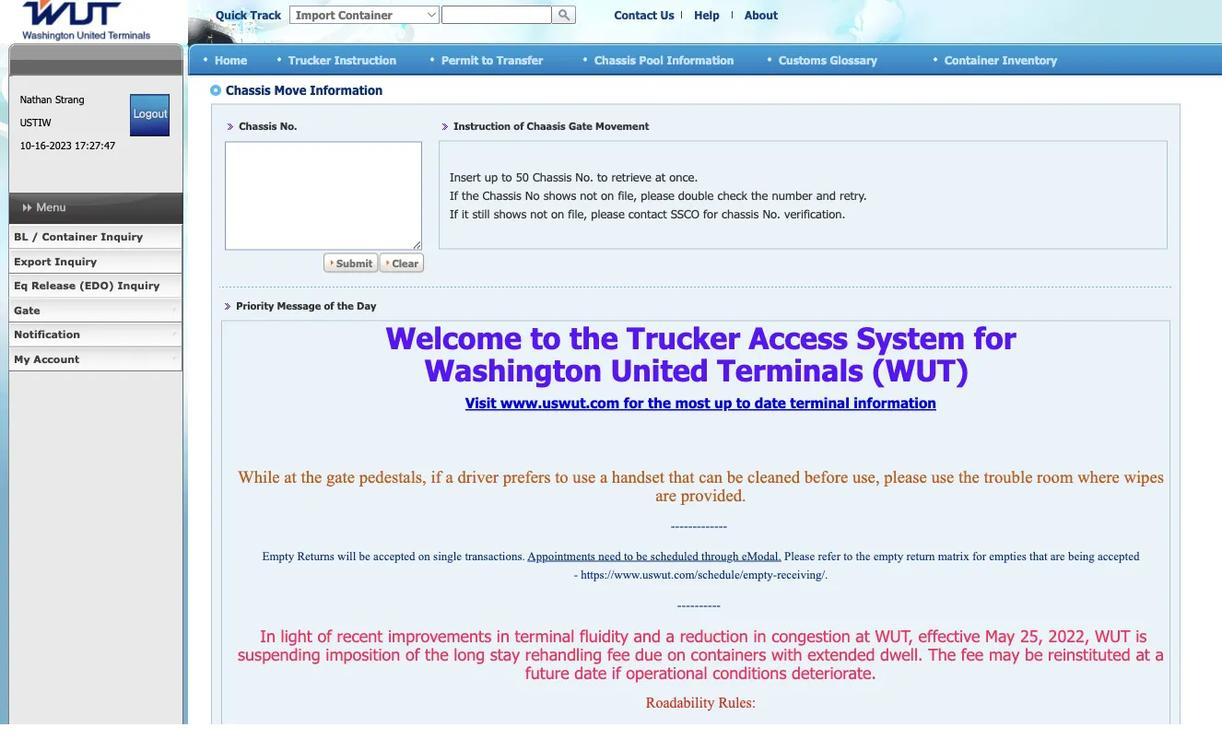 Task type: locate. For each thing, give the bounding box(es) containing it.
10-16-2023 17:27:47
[[20, 139, 115, 152]]

ustiw
[[20, 116, 51, 129]]

permit to transfer
[[441, 53, 543, 66]]

track
[[250, 8, 281, 21]]

2 vertical spatial inquiry
[[118, 279, 160, 292]]

nathan
[[20, 93, 52, 106]]

contact us
[[614, 8, 674, 21]]

instruction
[[334, 53, 396, 66]]

container left inventory
[[945, 53, 999, 66]]

inquiry up export inquiry link
[[101, 230, 143, 243]]

container up export inquiry
[[42, 230, 97, 243]]

pool
[[639, 53, 663, 66]]

1 vertical spatial inquiry
[[55, 255, 97, 267]]

glossary
[[830, 53, 877, 66]]

to
[[482, 53, 493, 66]]

us
[[660, 8, 674, 21]]

help link
[[694, 8, 720, 21]]

bl
[[14, 230, 28, 243]]

chassis
[[594, 53, 636, 66]]

home
[[215, 53, 247, 66]]

about link
[[745, 8, 778, 21]]

quick track
[[216, 8, 281, 21]]

notification link
[[8, 323, 182, 347]]

nathan strang
[[20, 93, 84, 106]]

trucker
[[288, 53, 331, 66]]

trucker instruction
[[288, 53, 396, 66]]

10-
[[20, 139, 35, 152]]

strang
[[55, 93, 84, 106]]

eq
[[14, 279, 28, 292]]

container
[[945, 53, 999, 66], [42, 230, 97, 243]]

17:27:47
[[75, 139, 115, 152]]

transfer
[[496, 53, 543, 66]]

inventory
[[1002, 53, 1057, 66]]

bl / container inquiry link
[[8, 225, 182, 249]]

(edo)
[[79, 279, 114, 292]]

None text field
[[441, 6, 552, 24]]

inquiry
[[101, 230, 143, 243], [55, 255, 97, 267], [118, 279, 160, 292]]

release
[[31, 279, 76, 292]]

inquiry down bl / container inquiry
[[55, 255, 97, 267]]

contact us link
[[614, 8, 674, 21]]

1 horizontal spatial container
[[945, 53, 999, 66]]

gate
[[14, 304, 40, 316]]

customs glossary
[[779, 53, 877, 66]]

1 vertical spatial container
[[42, 230, 97, 243]]

inquiry right (edo)
[[118, 279, 160, 292]]

0 vertical spatial inquiry
[[101, 230, 143, 243]]

notification
[[14, 328, 80, 341]]



Task type: vqa. For each thing, say whether or not it's contained in the screenshot.
'2023'
yes



Task type: describe. For each thing, give the bounding box(es) containing it.
my account link
[[8, 347, 182, 371]]

inquiry for container
[[101, 230, 143, 243]]

my account
[[14, 353, 79, 365]]

eq release (edo) inquiry
[[14, 279, 160, 292]]

login image
[[130, 94, 170, 136]]

bl / container inquiry
[[14, 230, 143, 243]]

eq release (edo) inquiry link
[[8, 274, 182, 298]]

inquiry for (edo)
[[118, 279, 160, 292]]

chassis pool information
[[594, 53, 734, 66]]

0 vertical spatial container
[[945, 53, 999, 66]]

account
[[33, 353, 79, 365]]

customs
[[779, 53, 827, 66]]

my
[[14, 353, 30, 365]]

gate link
[[8, 298, 182, 323]]

help
[[694, 8, 720, 21]]

container inventory
[[945, 53, 1057, 66]]

information
[[667, 53, 734, 66]]

/
[[31, 230, 38, 243]]

16-
[[35, 139, 49, 152]]

2023
[[49, 139, 72, 152]]

about
[[745, 8, 778, 21]]

contact
[[614, 8, 657, 21]]

permit
[[441, 53, 479, 66]]

export inquiry
[[14, 255, 97, 267]]

quick
[[216, 8, 247, 21]]

0 horizontal spatial container
[[42, 230, 97, 243]]

export
[[14, 255, 51, 267]]

export inquiry link
[[8, 249, 182, 274]]



